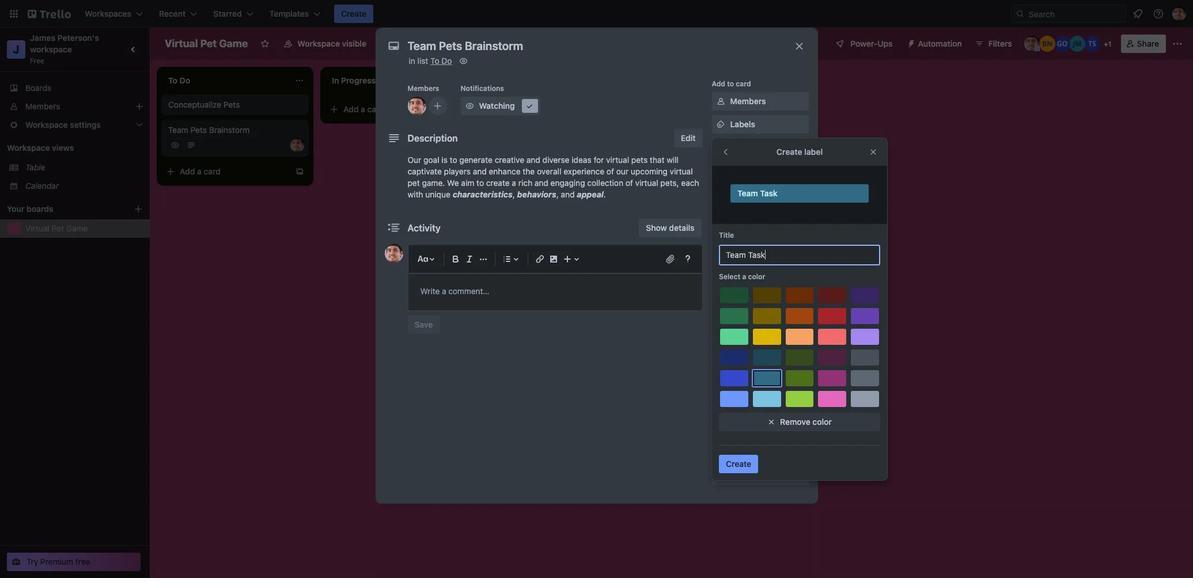 Task type: vqa. For each thing, say whether or not it's contained in the screenshot.
appeal
yes



Task type: locate. For each thing, give the bounding box(es) containing it.
create up visible
[[341, 9, 366, 18]]

list
[[417, 56, 428, 66], [717, 74, 729, 84]]

card
[[736, 79, 751, 88], [367, 104, 384, 114], [531, 104, 548, 114], [204, 166, 221, 176]]

make
[[730, 420, 751, 430]]

pets down conceptualize at the left top
[[190, 125, 207, 135]]

0 horizontal spatial pets
[[190, 125, 207, 135]]

2 vertical spatial virtual
[[635, 178, 658, 188]]

table
[[25, 162, 45, 172]]

create button down make
[[719, 455, 758, 474]]

game left star or unstar board image
[[219, 37, 248, 50]]

share
[[1137, 39, 1159, 48], [730, 471, 752, 481]]

0 horizontal spatial power-ups
[[712, 264, 749, 272]]

workspace up table
[[7, 143, 50, 153]]

notifications
[[461, 84, 504, 93]]

card for create from template… image add a card button
[[367, 104, 384, 114]]

virtual down upcoming
[[635, 178, 658, 188]]

share down 'archive'
[[730, 471, 752, 481]]

None text field
[[402, 36, 782, 56], [719, 245, 880, 266], [402, 36, 782, 56], [719, 245, 880, 266]]

share for the rightmost 'share' button
[[1137, 39, 1159, 48]]

0 horizontal spatial virtual pet game
[[25, 224, 88, 233]]

automation left filters "button"
[[918, 39, 962, 48]]

1 horizontal spatial virtual
[[635, 178, 658, 188]]

automation
[[918, 39, 962, 48], [712, 310, 751, 319]]

,
[[513, 190, 515, 199], [556, 190, 559, 199]]

add a card button
[[325, 100, 454, 119], [489, 100, 618, 119], [161, 162, 290, 181]]

to do link
[[430, 56, 452, 66]]

0 vertical spatial create
[[341, 9, 366, 18]]

1 horizontal spatial add a card
[[343, 104, 384, 114]]

show menu image
[[1172, 38, 1183, 50]]

0 horizontal spatial ups
[[736, 264, 749, 272]]

pets up brainstorm
[[224, 100, 240, 109]]

0 horizontal spatial share
[[730, 471, 752, 481]]

0 horizontal spatial team
[[168, 125, 188, 135]]

2 horizontal spatial add a card button
[[489, 100, 618, 119]]

card for create from template… icon's add a card button
[[204, 166, 221, 176]]

ups
[[878, 39, 893, 48], [736, 264, 749, 272], [775, 281, 790, 290]]

pet inside board name text field
[[200, 37, 217, 50]]

list inside button
[[717, 74, 729, 84]]

automation inside automation button
[[918, 39, 962, 48]]

sm image inside make template "link"
[[715, 419, 727, 431]]

add a card button down brainstorm
[[161, 162, 290, 181]]

2 horizontal spatial virtual
[[670, 166, 693, 176]]

list right in
[[417, 56, 428, 66]]

our
[[408, 155, 421, 165]]

sm image down actions
[[715, 373, 727, 385]]

1 vertical spatial power-
[[712, 264, 736, 272]]

sm image inside the members link
[[715, 96, 727, 107]]

open information menu image
[[1153, 8, 1164, 20]]

0 horizontal spatial add a card button
[[161, 162, 290, 181]]

sm image inside move "link"
[[715, 373, 727, 385]]

activity
[[408, 223, 441, 233]]

labels link
[[712, 115, 809, 134]]

more formatting image
[[476, 252, 490, 266]]

share button down archive link
[[712, 467, 809, 486]]

add a card for create from template… icon's add a card button
[[180, 166, 221, 176]]

sm image down add to card
[[715, 96, 727, 107]]

1 vertical spatial automation
[[712, 310, 751, 319]]

sm image inside watching button
[[524, 100, 535, 112]]

add
[[668, 74, 683, 84], [712, 79, 725, 88], [343, 104, 359, 114], [507, 104, 522, 114], [180, 166, 195, 176], [730, 281, 745, 290], [730, 328, 745, 338]]

copy
[[730, 397, 750, 407]]

0 vertical spatial team
[[168, 125, 188, 135]]

0 vertical spatial pets
[[224, 100, 240, 109]]

team down conceptualize at the left top
[[168, 125, 188, 135]]

1 vertical spatial share
[[730, 471, 752, 481]]

virtual up our
[[606, 155, 629, 165]]

sm image for automation
[[902, 35, 918, 51]]

sm image left the labels
[[715, 119, 727, 130]]

, left behaviors
[[513, 190, 515, 199]]

workspace inside button
[[297, 39, 340, 48]]

1 horizontal spatial members link
[[712, 92, 809, 111]]

board link
[[376, 35, 425, 53]]

0 vertical spatial share
[[1137, 39, 1159, 48]]

0 horizontal spatial members
[[25, 101, 60, 111]]

watching
[[479, 101, 515, 111]]

0 horizontal spatial ,
[[513, 190, 515, 199]]

sm image for archive
[[715, 448, 727, 459]]

0 vertical spatial of
[[607, 166, 614, 176]]

link image
[[533, 252, 546, 266]]

conceptualize
[[168, 100, 221, 109]]

1 horizontal spatial create
[[726, 459, 751, 469]]

game.
[[422, 178, 445, 188]]

2 vertical spatial create
[[726, 459, 751, 469]]

characteristics , behaviors , and appeal .
[[453, 190, 606, 199]]

2 horizontal spatial to
[[727, 79, 734, 88]]

1 vertical spatial pets
[[190, 125, 207, 135]]

1 horizontal spatial share
[[1137, 39, 1159, 48]]

power- inside button
[[850, 39, 878, 48]]

team
[[168, 125, 188, 135], [737, 188, 758, 198]]

1 horizontal spatial create button
[[719, 455, 758, 474]]

add button
[[730, 328, 773, 338]]

1 horizontal spatial game
[[219, 37, 248, 50]]

sm image right do
[[458, 55, 469, 67]]

0 vertical spatial pet
[[200, 37, 217, 50]]

1 horizontal spatial power-ups
[[850, 39, 893, 48]]

1 horizontal spatial add a card button
[[325, 100, 454, 119]]

ideas
[[572, 155, 591, 165]]

pet down your boards with 1 items element
[[52, 224, 64, 233]]

1 vertical spatial virtual
[[670, 166, 693, 176]]

1 vertical spatial share button
[[712, 467, 809, 486]]

of down our
[[625, 178, 633, 188]]

workspace for workspace visible
[[297, 39, 340, 48]]

0 horizontal spatial pet
[[52, 224, 64, 233]]

1 vertical spatial workspace
[[7, 143, 50, 153]]

views
[[52, 143, 74, 153]]

, down the 'engaging'
[[556, 190, 559, 199]]

sm image right watching
[[524, 100, 535, 112]]

sm image for members
[[715, 96, 727, 107]]

2 horizontal spatial add a card
[[507, 104, 548, 114]]

to
[[727, 79, 734, 88], [450, 155, 457, 165], [476, 178, 484, 188]]

0 horizontal spatial power-
[[712, 264, 736, 272]]

create from template… image
[[295, 167, 304, 176]]

0 horizontal spatial create button
[[334, 5, 373, 23]]

j link
[[7, 40, 25, 59]]

goal
[[423, 155, 439, 165]]

sm image
[[715, 96, 727, 107], [524, 100, 535, 112], [715, 119, 727, 130], [715, 142, 727, 153], [715, 373, 727, 385], [715, 396, 727, 408], [715, 448, 727, 459]]

conceptualize pets
[[168, 100, 240, 109]]

pet
[[200, 37, 217, 50], [52, 224, 64, 233]]

ups left automation button
[[878, 39, 893, 48]]

workspace
[[297, 39, 340, 48], [7, 143, 50, 153]]

to right is
[[450, 155, 457, 165]]

0 vertical spatial virtual
[[606, 155, 629, 165]]

j
[[13, 43, 19, 56]]

add a card button for create from template… icon
[[161, 162, 290, 181]]

color right remove
[[813, 417, 832, 427]]

add a card button up description
[[325, 100, 454, 119]]

the
[[523, 166, 535, 176]]

star or unstar board image
[[261, 39, 270, 48]]

0 vertical spatial virtual
[[165, 37, 198, 50]]

create from template… image
[[459, 105, 468, 114]]

Main content area, start typing to enter text. text field
[[420, 285, 690, 298]]

sm image for labels
[[715, 119, 727, 130]]

1 horizontal spatial ,
[[556, 190, 559, 199]]

automation up add button
[[712, 310, 751, 319]]

1 vertical spatial of
[[625, 178, 633, 188]]

create
[[341, 9, 366, 18], [776, 147, 802, 157], [726, 459, 751, 469]]

add another list button
[[648, 67, 804, 92]]

0 vertical spatial power-
[[850, 39, 878, 48]]

pets
[[631, 155, 648, 165]]

0 horizontal spatial members link
[[0, 97, 150, 116]]

return to previous screen image
[[721, 147, 730, 157]]

ben nelson (bennelson96) image
[[1039, 36, 1055, 52]]

2 horizontal spatial create
[[776, 147, 802, 157]]

sm image left checklist
[[715, 142, 727, 153]]

0 horizontal spatial color
[[748, 272, 765, 281]]

0 horizontal spatial add a card
[[180, 166, 221, 176]]

virtual
[[165, 37, 198, 50], [25, 224, 49, 233]]

sm image for checklist
[[715, 142, 727, 153]]

team task
[[737, 188, 778, 198]]

james peterson's workspace free
[[30, 33, 101, 65]]

pet left star or unstar board image
[[200, 37, 217, 50]]

1 vertical spatial list
[[717, 74, 729, 84]]

0 vertical spatial workspace
[[297, 39, 340, 48]]

create button
[[334, 5, 373, 23], [719, 455, 758, 474]]

calendar link
[[25, 180, 143, 192]]

custom fields button
[[712, 234, 809, 245]]

virtual down will
[[670, 166, 693, 176]]

description
[[408, 133, 458, 143]]

1 horizontal spatial virtual pet game
[[165, 37, 248, 50]]

create button inside primary element
[[334, 5, 373, 23]]

sm image left copy
[[715, 396, 727, 408]]

sm image left 'archive'
[[715, 448, 727, 459]]

share left show menu icon
[[1137, 39, 1159, 48]]

sm image inside copy link
[[715, 396, 727, 408]]

0 horizontal spatial game
[[66, 224, 88, 233]]

diverse
[[542, 155, 569, 165]]

1
[[1108, 40, 1111, 48]]

list right another
[[717, 74, 729, 84]]

0 notifications image
[[1131, 7, 1145, 21]]

virtual
[[606, 155, 629, 165], [670, 166, 693, 176], [635, 178, 658, 188]]

0 vertical spatial to
[[727, 79, 734, 88]]

color right select at the top of the page
[[748, 272, 765, 281]]

members up the labels
[[730, 96, 766, 106]]

search image
[[1016, 9, 1025, 18]]

1 vertical spatial team
[[737, 188, 758, 198]]

captivate
[[408, 166, 442, 176]]

0 vertical spatial power-ups
[[850, 39, 893, 48]]

2 vertical spatial ups
[[775, 281, 790, 290]]

1 horizontal spatial virtual
[[165, 37, 198, 50]]

enhance
[[489, 166, 521, 176]]

sm image inside archive link
[[715, 448, 727, 459]]

aim
[[461, 178, 474, 188]]

workspace for workspace views
[[7, 143, 50, 153]]

make template link
[[712, 416, 809, 434]]

0 horizontal spatial automation
[[712, 310, 751, 319]]

1 horizontal spatial workspace
[[297, 39, 340, 48]]

color inside "button"
[[813, 417, 832, 427]]

0 horizontal spatial workspace
[[7, 143, 50, 153]]

members link up labels "link"
[[712, 92, 809, 111]]

1 horizontal spatial list
[[717, 74, 729, 84]]

create left label
[[776, 147, 802, 157]]

boards link
[[0, 79, 150, 97]]

0 vertical spatial color
[[748, 272, 765, 281]]

create button up visible
[[334, 5, 373, 23]]

team left task
[[737, 188, 758, 198]]

create label
[[776, 147, 823, 157]]

1 horizontal spatial color
[[813, 417, 832, 427]]

button
[[748, 328, 773, 338]]

ups right the select a color in the right top of the page
[[775, 281, 790, 290]]

0 vertical spatial automation
[[918, 39, 962, 48]]

2 horizontal spatial members
[[730, 96, 766, 106]]

1 horizontal spatial pet
[[200, 37, 217, 50]]

bold ⌘b image
[[448, 252, 462, 266]]

text styles image
[[416, 252, 429, 266]]

to right another
[[727, 79, 734, 88]]

2 vertical spatial to
[[476, 178, 484, 188]]

1 vertical spatial pet
[[52, 224, 64, 233]]

1 horizontal spatial power-
[[748, 281, 775, 290]]

create down 'archive'
[[726, 459, 751, 469]]

sm image inside watching button
[[464, 100, 476, 112]]

0 horizontal spatial list
[[417, 56, 428, 66]]

1 horizontal spatial team
[[737, 188, 758, 198]]

1 vertical spatial ups
[[736, 264, 749, 272]]

power-ups
[[850, 39, 893, 48], [712, 264, 749, 272]]

label
[[804, 147, 823, 157]]

fields
[[762, 234, 784, 244]]

unique
[[425, 190, 450, 199]]

each
[[681, 178, 699, 188]]

game
[[219, 37, 248, 50], [66, 224, 88, 233]]

add a card for rightmost add a card button
[[507, 104, 548, 114]]

0 vertical spatial virtual pet game
[[165, 37, 248, 50]]

add a card button up diverse at the top of the page
[[489, 100, 618, 119]]

color
[[748, 272, 765, 281], [813, 417, 832, 427]]

sm image inside automation button
[[902, 35, 918, 51]]

members link down boards
[[0, 97, 150, 116]]

share for the left 'share' button
[[730, 471, 752, 481]]

1 horizontal spatial automation
[[918, 39, 962, 48]]

1 vertical spatial virtual
[[25, 224, 49, 233]]

sm image down notifications
[[464, 100, 476, 112]]

1 horizontal spatial pets
[[224, 100, 240, 109]]

experience
[[564, 166, 604, 176]]

with
[[408, 190, 423, 199]]

edit button
[[674, 129, 703, 147]]

ups up the "add power-ups"
[[736, 264, 749, 272]]

members up "add members to card" image at top left
[[408, 84, 439, 93]]

pet
[[408, 178, 420, 188]]

sm image left make
[[715, 419, 727, 431]]

2 , from the left
[[556, 190, 559, 199]]

0 vertical spatial ups
[[878, 39, 893, 48]]

0 vertical spatial game
[[219, 37, 248, 50]]

sm image inside checklist link
[[715, 142, 727, 153]]

team pets brainstorm
[[168, 125, 250, 135]]

of left our
[[607, 166, 614, 176]]

0 vertical spatial create button
[[334, 5, 373, 23]]

sm image inside labels "link"
[[715, 119, 727, 130]]

to up characteristics
[[476, 178, 484, 188]]

james
[[30, 33, 55, 43]]

sm image
[[902, 35, 918, 51], [458, 55, 469, 67], [464, 100, 476, 112], [715, 419, 727, 431]]

primary element
[[0, 0, 1193, 28]]

1 , from the left
[[513, 190, 515, 199]]

0 horizontal spatial to
[[450, 155, 457, 165]]

1 vertical spatial create button
[[719, 455, 758, 474]]

workspace left visible
[[297, 39, 340, 48]]

open help dialog image
[[681, 252, 694, 266]]

show details
[[646, 223, 694, 233]]

1 vertical spatial color
[[813, 417, 832, 427]]

remove
[[780, 417, 810, 427]]

.
[[604, 190, 606, 199]]

virtual inside board name text field
[[165, 37, 198, 50]]

0 vertical spatial list
[[417, 56, 428, 66]]

james peterson (jamespeterson93) image
[[1172, 7, 1186, 21], [1024, 36, 1040, 52], [408, 97, 426, 115], [290, 138, 304, 152]]

0 horizontal spatial virtual
[[25, 224, 49, 233]]

0 horizontal spatial create
[[341, 9, 366, 18]]

your boards with 1 items element
[[7, 202, 116, 216]]

1 vertical spatial power-ups
[[712, 264, 749, 272]]

gary orlando (garyorlando) image
[[1054, 36, 1070, 52]]

share button down 0 notifications icon
[[1121, 35, 1166, 53]]

close popover image
[[869, 147, 878, 157]]

sm image right power-ups button
[[902, 35, 918, 51]]

game down your boards with 1 items element
[[66, 224, 88, 233]]

rich
[[518, 178, 532, 188]]

customize views image
[[430, 38, 442, 50]]

1 vertical spatial virtual pet game
[[25, 224, 88, 233]]

team for team task
[[737, 188, 758, 198]]

members down boards
[[25, 101, 60, 111]]



Task type: describe. For each thing, give the bounding box(es) containing it.
workspace
[[30, 44, 72, 54]]

cover image
[[715, 211, 727, 222]]

archive
[[730, 448, 759, 458]]

boards
[[27, 204, 53, 214]]

pets for team
[[190, 125, 207, 135]]

tara schultz (taraschultz7) image
[[1084, 36, 1100, 52]]

watching button
[[461, 97, 540, 115]]

create inside primary element
[[341, 9, 366, 18]]

add a card button for create from template… image
[[325, 100, 454, 119]]

1 horizontal spatial members
[[408, 84, 439, 93]]

workspace views
[[7, 143, 74, 153]]

characteristics
[[453, 190, 513, 199]]

board
[[395, 39, 418, 48]]

james peterson (jamespeterson93) image
[[385, 244, 403, 263]]

select a color
[[719, 272, 765, 281]]

calendar
[[25, 181, 59, 191]]

is
[[441, 155, 448, 165]]

custom
[[730, 234, 760, 244]]

in list to do
[[409, 56, 452, 66]]

add board image
[[134, 205, 143, 214]]

workspace visible
[[297, 39, 366, 48]]

our goal is to generate creative and diverse ideas for virtual pets that will captivate players and enhance the overall experience of our upcoming virtual pet game. we aim to create a rich and engaging collection of virtual pets, each with unique
[[408, 155, 699, 199]]

color: sky, title: "team task" element
[[730, 184, 869, 203]]

0 horizontal spatial share button
[[712, 467, 809, 486]]

automation button
[[902, 35, 969, 53]]

will
[[667, 155, 679, 165]]

our
[[616, 166, 629, 176]]

add a card for create from template… image add a card button
[[343, 104, 384, 114]]

generate
[[459, 155, 493, 165]]

and down the 'engaging'
[[561, 190, 575, 199]]

james peterson (jamespeterson93) image up create from template… icon
[[290, 138, 304, 152]]

1 vertical spatial to
[[450, 155, 457, 165]]

dates
[[730, 165, 752, 175]]

template
[[753, 420, 786, 430]]

1 vertical spatial game
[[66, 224, 88, 233]]

checklist
[[730, 142, 766, 152]]

virtual pet game inside board name text field
[[165, 37, 248, 50]]

attachment
[[730, 188, 775, 198]]

james peterson (jamespeterson93) image right open information menu 'image'
[[1172, 7, 1186, 21]]

create
[[486, 178, 510, 188]]

lists image
[[500, 252, 514, 266]]

premium
[[40, 557, 73, 567]]

jeremy miller (jeremymiller198) image
[[1069, 36, 1085, 52]]

attachment button
[[712, 184, 809, 203]]

to
[[430, 56, 439, 66]]

Search field
[[1025, 5, 1126, 22]]

attach and insert link image
[[664, 253, 676, 265]]

1 horizontal spatial of
[[625, 178, 633, 188]]

dates button
[[712, 161, 809, 180]]

add power-ups
[[730, 281, 790, 290]]

members for the members link to the right
[[730, 96, 766, 106]]

table link
[[25, 162, 143, 173]]

pets for conceptualize
[[224, 100, 240, 109]]

game inside board name text field
[[219, 37, 248, 50]]

add members to card image
[[433, 100, 442, 112]]

image image
[[546, 252, 560, 266]]

1 horizontal spatial to
[[476, 178, 484, 188]]

members for the left the members link
[[25, 101, 60, 111]]

upcoming
[[631, 166, 668, 176]]

checklist link
[[712, 138, 809, 157]]

archive link
[[712, 444, 809, 463]]

behaviors
[[517, 190, 556, 199]]

a inside our goal is to generate creative and diverse ideas for virtual pets that will captivate players and enhance the overall experience of our upcoming virtual pet game. we aim to create a rich and engaging collection of virtual pets, each with unique
[[512, 178, 516, 188]]

italic ⌘i image
[[462, 252, 476, 266]]

power-ups inside button
[[850, 39, 893, 48]]

sm image for make template
[[715, 419, 727, 431]]

0 horizontal spatial virtual
[[606, 155, 629, 165]]

Board name text field
[[159, 35, 254, 53]]

sm image for move
[[715, 373, 727, 385]]

appeal
[[577, 190, 604, 199]]

pets,
[[660, 178, 679, 188]]

remove color
[[780, 417, 832, 427]]

save button
[[408, 316, 440, 334]]

overall
[[537, 166, 561, 176]]

filters button
[[971, 35, 1015, 53]]

james peterson (jamespeterson93) image left "add members to card" image at top left
[[408, 97, 426, 115]]

title
[[719, 231, 734, 240]]

ups inside button
[[878, 39, 893, 48]]

editor toolbar toolbar
[[413, 250, 697, 268]]

team pets brainstorm link
[[168, 124, 302, 136]]

james peterson (jamespeterson93) image left gary orlando (garyorlando) image
[[1024, 36, 1040, 52]]

try premium free
[[26, 557, 90, 567]]

in
[[409, 56, 415, 66]]

card for rightmost add a card button
[[531, 104, 548, 114]]

+
[[1104, 40, 1108, 48]]

conceptualize pets link
[[168, 99, 302, 111]]

peterson's
[[57, 33, 99, 43]]

1 vertical spatial create
[[776, 147, 802, 157]]

actions
[[712, 357, 737, 366]]

your boards
[[7, 204, 53, 214]]

labels
[[730, 119, 755, 129]]

try
[[26, 557, 38, 567]]

for
[[594, 155, 604, 165]]

and up behaviors
[[534, 178, 548, 188]]

move
[[730, 374, 751, 384]]

team for team pets brainstorm
[[168, 125, 188, 135]]

2 vertical spatial power-
[[748, 281, 775, 290]]

that
[[650, 155, 664, 165]]

do
[[442, 56, 452, 66]]

remove color button
[[719, 413, 880, 431]]

details
[[669, 223, 694, 233]]

your
[[7, 204, 24, 214]]

and down generate at the top left
[[473, 166, 487, 176]]

power-ups button
[[827, 35, 900, 53]]

visible
[[342, 39, 366, 48]]

1 horizontal spatial share button
[[1121, 35, 1166, 53]]

add power-ups link
[[712, 277, 809, 295]]

sm image for copy
[[715, 396, 727, 408]]

and up the
[[526, 155, 540, 165]]

virtual pet game link
[[25, 223, 143, 234]]

task
[[760, 188, 778, 198]]

free
[[30, 56, 44, 65]]

engaging
[[551, 178, 585, 188]]

add to card
[[712, 79, 751, 88]]

0 horizontal spatial of
[[607, 166, 614, 176]]

show
[[646, 223, 667, 233]]

edit
[[681, 133, 696, 143]]

try premium free button
[[7, 553, 141, 571]]

sm image for watching
[[464, 100, 476, 112]]

add inside button
[[668, 74, 683, 84]]

add inside "button"
[[730, 328, 745, 338]]

custom fields
[[730, 234, 784, 244]]

free
[[75, 557, 90, 567]]

1 horizontal spatial ups
[[775, 281, 790, 290]]

james peterson's workspace link
[[30, 33, 101, 54]]



